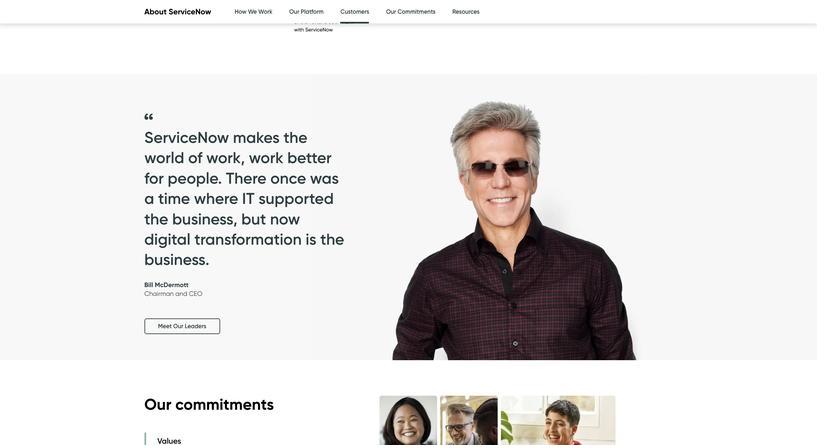 Task type: vqa. For each thing, say whether or not it's contained in the screenshot.
better
yes



Task type: describe. For each thing, give the bounding box(es) containing it.
was
[[310, 168, 339, 188]]

supported
[[259, 189, 334, 208]]

0 vertical spatial servicenow
[[169, 7, 211, 16]]

customers link
[[341, 0, 369, 25]]

meet our leaders link
[[144, 319, 220, 334]]

better
[[287, 148, 332, 167]]

how we work
[[235, 8, 273, 15]]

resources link
[[453, 0, 480, 24]]

80% fortune 500 work with servicenow image
[[131, 0, 376, 74]]

mcdermott
[[155, 281, 189, 289]]

business,
[[172, 209, 238, 228]]

work,
[[206, 148, 245, 167]]

platform
[[301, 8, 324, 15]]

our commitments
[[144, 395, 274, 414]]

there
[[226, 168, 267, 188]]

it
[[242, 189, 255, 208]]

how we work link
[[235, 0, 273, 24]]

commitments
[[175, 395, 274, 414]]

servicenow inside servicenow makes the world of work, work better for people. there once was a time where it supported the business, but now digital transformation is the business.
[[144, 128, 229, 147]]

our inside the meet our leaders link
[[173, 323, 183, 330]]

our for platform
[[289, 8, 299, 15]]

our platform
[[289, 8, 324, 15]]

we
[[248, 8, 257, 15]]

our for commitments
[[144, 395, 172, 414]]

about
[[144, 7, 167, 16]]

0 vertical spatial the
[[284, 128, 308, 147]]

business.
[[144, 250, 210, 269]]

and
[[175, 290, 187, 298]]

transformation
[[194, 229, 302, 249]]

where
[[194, 189, 238, 208]]



Task type: locate. For each thing, give the bounding box(es) containing it.
is
[[306, 229, 317, 249]]

the up better
[[284, 128, 308, 147]]

our commitments link
[[386, 0, 436, 24]]

chairman
[[144, 290, 174, 298]]

our values image
[[377, 386, 619, 445]]

of
[[188, 148, 202, 167]]

meet
[[158, 323, 172, 330]]

meet our leaders
[[158, 323, 206, 330]]

our platform link
[[289, 0, 324, 24]]

our inside our commitments 'link'
[[386, 8, 396, 15]]

work
[[249, 148, 284, 167]]

leaders
[[185, 323, 206, 330]]

work
[[258, 8, 273, 15]]

our
[[289, 8, 299, 15], [386, 8, 396, 15], [173, 323, 183, 330], [144, 395, 172, 414]]

but
[[241, 209, 266, 228]]

customers
[[341, 8, 369, 15]]

the right is
[[321, 229, 344, 249]]

2 vertical spatial the
[[321, 229, 344, 249]]

ceo
[[189, 290, 203, 298]]

resources
[[453, 8, 480, 15]]

commitments
[[398, 8, 436, 15]]

our inside our platform link
[[289, 8, 299, 15]]

servicenow makes the world of work, work better for people. there once was a time where it supported the business, but now digital transformation is the business.
[[144, 128, 344, 269]]

0 horizontal spatial the
[[144, 209, 168, 228]]

now
[[270, 209, 300, 228]]

1 vertical spatial the
[[144, 209, 168, 228]]

the
[[284, 128, 308, 147], [144, 209, 168, 228], [321, 229, 344, 249]]

bill
[[144, 281, 153, 289]]

a
[[144, 189, 154, 208]]

world
[[144, 148, 184, 167]]

the down "a"
[[144, 209, 168, 228]]

servicenow
[[169, 7, 211, 16], [144, 128, 229, 147]]

2 horizontal spatial the
[[321, 229, 344, 249]]

time
[[158, 189, 190, 208]]

for
[[144, 168, 164, 188]]

people.
[[168, 168, 222, 188]]

about servicenow
[[144, 7, 211, 16]]

bill mcdermott chairman and ceo
[[144, 281, 203, 298]]

our commitments
[[386, 8, 436, 15]]

our for commitments
[[386, 8, 396, 15]]

1 horizontal spatial the
[[284, 128, 308, 147]]

digital
[[144, 229, 191, 249]]

once
[[271, 168, 306, 188]]

1 vertical spatial servicenow
[[144, 128, 229, 147]]

makes
[[233, 128, 280, 147]]

how
[[235, 8, 247, 15]]



